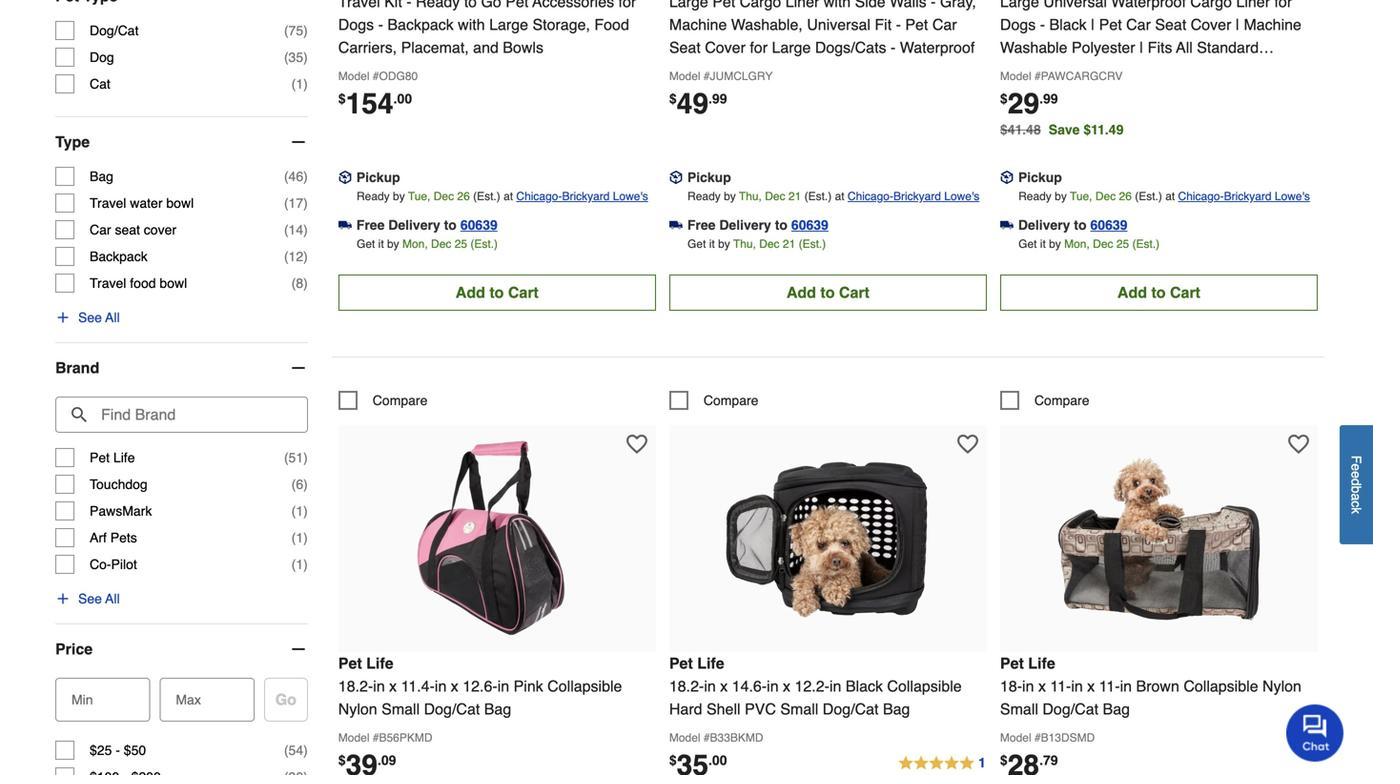 Task type: locate. For each thing, give the bounding box(es) containing it.
( 1 ) for pawsmark
[[292, 504, 308, 519]]

1 horizontal spatial free delivery to 60639
[[687, 217, 829, 233]]

liner inside large pet cargo liner with side walls - gray, machine washable, universal fit - pet car seat cover for large dogs/cats - waterproof
[[786, 0, 820, 10]]

model # b33bkmd
[[669, 731, 764, 745]]

get it by thu, dec 21 (est.)
[[688, 237, 826, 251]]

with
[[824, 0, 851, 10], [458, 16, 485, 33]]

1 lowe's from the left
[[613, 190, 648, 203]]

compare for 1001389922 element
[[704, 393, 759, 408]]

1 pickup from the left
[[356, 170, 400, 185]]

pet inside large universal waterproof cargo liner for dogs - black | pet car seat cover | machine washable polyester | fits all standard vehicles model # pawcargcrv
[[1099, 16, 1122, 33]]

1 at from the left
[[504, 190, 513, 203]]

life up shell
[[697, 655, 724, 672]]

2 25 from the left
[[1117, 237, 1129, 251]]

# up .79
[[1035, 731, 1041, 745]]

3 60639 from the left
[[1091, 217, 1128, 233]]

4 ( 1 ) from the top
[[292, 557, 308, 572]]

1 for pawsmark
[[296, 504, 303, 519]]

( 8 )
[[292, 276, 308, 291]]

delivery for mon,
[[388, 217, 440, 233]]

mon, for delivery
[[402, 237, 428, 251]]

collapsible inside pet life 18-in x 11-in x 11-in brown collapsible nylon small dog/cat bag
[[1184, 677, 1258, 695]]

model up 'actual price $28.79' element
[[1000, 731, 1032, 745]]

1 horizontal spatial get
[[688, 237, 706, 251]]

to inside travel kit - ready to go pet accessories for dogs - backpack with large storage, food carriers, placemat, and bowls
[[464, 0, 477, 10]]

pilot
[[111, 557, 137, 572]]

1 vertical spatial nylon
[[338, 700, 377, 718]]

0 vertical spatial black
[[1050, 16, 1087, 33]]

see all button
[[55, 308, 120, 327], [55, 589, 120, 609]]

cargo up 'standard'
[[1191, 0, 1232, 10]]

.99 up "$41.48 save $11.49"
[[1040, 91, 1058, 106]]

6 x from the left
[[1087, 677, 1095, 695]]

bag inside pet life 18-in x 11-in x 11-in brown collapsible nylon small dog/cat bag
[[1103, 700, 1130, 718]]

21 up the get it by thu, dec 21 (est.)
[[789, 190, 801, 203]]

1 18.2- from the left
[[338, 677, 373, 695]]

( 1 ) for arf pets
[[292, 530, 308, 546]]

0 horizontal spatial go
[[275, 691, 297, 709]]

model # odg80
[[338, 70, 418, 83]]

2 horizontal spatial 60639
[[1091, 217, 1128, 233]]

3 ( 1 ) from the top
[[292, 530, 308, 546]]

( for travel water bowl
[[284, 196, 289, 211]]

gray,
[[940, 0, 976, 10]]

2 18.2- from the left
[[669, 677, 704, 695]]

in right 14.6-
[[830, 677, 842, 695]]

all
[[1176, 39, 1193, 56], [105, 310, 120, 325], [105, 591, 120, 607]]

0 horizontal spatial .99
[[709, 91, 727, 106]]

seat inside large pet cargo liner with side walls - gray, machine washable, universal fit - pet car seat cover for large dogs/cats - waterproof
[[669, 39, 701, 56]]

1 vertical spatial with
[[458, 16, 485, 33]]

lowe's for 3rd the 60639 'button' from the left
[[1275, 190, 1310, 203]]

life for pet life
[[113, 450, 135, 465]]

pet up washable,
[[713, 0, 736, 10]]

with inside large pet cargo liner with side walls - gray, machine washable, universal fit - pet car seat cover for large dogs/cats - waterproof
[[824, 0, 851, 10]]

1 horizontal spatial with
[[824, 0, 851, 10]]

1 heart outline image from the left
[[626, 434, 647, 455]]

1 it from the left
[[378, 237, 384, 251]]

accessories
[[532, 0, 614, 10]]

1 horizontal spatial .99
[[1040, 91, 1058, 106]]

0 horizontal spatial heart outline image
[[626, 434, 647, 455]]

2 mon, from the left
[[1064, 237, 1090, 251]]

x
[[389, 677, 397, 695], [451, 677, 459, 695], [720, 677, 728, 695], [783, 677, 791, 695], [1039, 677, 1046, 695], [1087, 677, 1095, 695]]

large universal waterproof cargo liner for dogs - black | pet car seat cover | machine washable polyester | fits all standard vehicles model # pawcargcrv
[[1000, 0, 1302, 83]]

2 chicago-brickyard lowe's button from the left
[[848, 187, 980, 206]]

pet up bowls
[[506, 0, 529, 10]]

cover up 'standard'
[[1191, 16, 1232, 33]]

1 horizontal spatial add to cart
[[787, 284, 870, 301]]

bag inside pet life 18.2-in x 14.6-in x 12.2-in black collapsible hard shell pvc small dog/cat bag
[[883, 700, 910, 718]]

( for pawsmark
[[292, 504, 296, 519]]

washable,
[[731, 16, 803, 33]]

pickup image right 46
[[338, 171, 352, 184]]

2 heart outline image from the left
[[957, 434, 978, 455]]

ready up the get it by thu, dec 21 (est.)
[[688, 190, 721, 203]]

1 delivery from the left
[[388, 217, 440, 233]]

ready right 17
[[357, 190, 390, 203]]

free up the get it by thu, dec 21 (est.)
[[687, 217, 716, 233]]

1 truck filled image from the left
[[338, 218, 352, 232]]

see all for plus icon
[[78, 310, 120, 325]]

2 see all button from the top
[[55, 589, 120, 609]]

1001390328 element
[[338, 391, 428, 410]]

in left 11.4- on the left
[[373, 677, 385, 695]]

2 horizontal spatial brickyard
[[1224, 190, 1272, 203]]

1 horizontal spatial chicago-
[[848, 190, 894, 203]]

# for model # odg80
[[373, 70, 379, 83]]

travel left food
[[90, 276, 126, 291]]

car inside large pet cargo liner with side walls - gray, machine washable, universal fit - pet car seat cover for large dogs/cats - waterproof
[[933, 16, 957, 33]]

nylon
[[1263, 677, 1302, 695], [338, 700, 377, 718]]

18.2- inside pet life 18.2-in x 11.4-in x 12.6-in pink collapsible nylon small dog/cat bag
[[338, 677, 373, 695]]

1 horizontal spatial cargo
[[1191, 0, 1232, 10]]

1 horizontal spatial delivery
[[719, 217, 771, 233]]

type button
[[55, 117, 308, 167]]

5 ) from the top
[[303, 196, 308, 211]]

0 vertical spatial see
[[78, 310, 102, 325]]

25
[[455, 237, 467, 251], [1117, 237, 1129, 251]]

0 horizontal spatial small
[[382, 700, 420, 718]]

minus image up go button
[[289, 640, 308, 659]]

model # b13dsmd
[[1000, 731, 1095, 745]]

in left pink
[[498, 677, 509, 695]]

# up actual price $35.00 element
[[704, 731, 710, 745]]

2 vertical spatial minus image
[[289, 640, 308, 659]]

brickyard for 2nd the 60639 'button' from left
[[894, 190, 941, 203]]

for inside large pet cargo liner with side walls - gray, machine washable, universal fit - pet car seat cover for large dogs/cats - waterproof
[[750, 39, 768, 56]]

0 vertical spatial minus image
[[289, 133, 308, 152]]

.79
[[1040, 753, 1058, 768]]

1 horizontal spatial compare
[[704, 393, 759, 408]]

machine up model # jumclgry
[[669, 16, 727, 33]]

minus image inside brand button
[[289, 359, 308, 378]]

compare inside 1001389922 element
[[704, 393, 759, 408]]

2 pickup image from the left
[[1000, 171, 1014, 184]]

1 get from the left
[[357, 237, 375, 251]]

bowl right food
[[160, 276, 187, 291]]

51
[[289, 450, 303, 465]]

dog/cat
[[90, 23, 139, 38], [424, 700, 480, 718], [823, 700, 879, 718], [1043, 700, 1099, 718]]

2 vertical spatial all
[[105, 591, 120, 607]]

walls
[[890, 0, 927, 10]]

1 horizontal spatial 18.2-
[[669, 677, 704, 695]]

1 horizontal spatial heart outline image
[[957, 434, 978, 455]]

compare inside 1001389778 element
[[1035, 393, 1090, 408]]

1 horizontal spatial pickup
[[687, 170, 731, 185]]

.00 down model # b33bkmd
[[709, 753, 727, 768]]

0 horizontal spatial free delivery to 60639
[[356, 217, 498, 233]]

)
[[303, 23, 308, 38], [303, 50, 308, 65], [303, 76, 308, 92], [303, 169, 308, 184], [303, 196, 308, 211], [303, 222, 308, 238], [303, 249, 308, 264], [303, 276, 308, 291], [303, 450, 308, 465], [303, 477, 308, 492], [303, 504, 308, 519], [303, 530, 308, 546], [303, 557, 308, 572], [303, 743, 308, 758]]

get it by mon, dec 25 (est.) for to
[[1019, 237, 1160, 251]]

0 horizontal spatial nylon
[[338, 700, 377, 718]]

ready
[[416, 0, 460, 10], [357, 190, 390, 203], [688, 190, 721, 203], [1019, 190, 1052, 203]]

price button
[[55, 625, 308, 674]]

polyester
[[1072, 39, 1135, 56]]

see right plus image
[[78, 591, 102, 607]]

get for 3rd the 60639 'button' from the left
[[1019, 237, 1037, 251]]

1 horizontal spatial 60639 button
[[791, 215, 829, 234]]

2 ( 1 ) from the top
[[292, 504, 308, 519]]

large
[[669, 0, 708, 10], [1000, 0, 1039, 10], [489, 16, 528, 33], [772, 39, 811, 56]]

1 pickup image from the left
[[338, 171, 352, 184]]

0 horizontal spatial car
[[90, 222, 111, 238]]

e up b
[[1349, 471, 1364, 479]]

1 horizontal spatial tue,
[[1070, 190, 1092, 203]]

with left side
[[824, 0, 851, 10]]

kit
[[384, 0, 402, 10]]

11- right 18- on the right of page
[[1050, 677, 1071, 695]]

0 horizontal spatial 11-
[[1050, 677, 1071, 695]]

3 compare from the left
[[1035, 393, 1090, 408]]

model up 154
[[338, 70, 370, 83]]

0 vertical spatial 21
[[789, 190, 801, 203]]

tue, for delivery
[[408, 190, 430, 203]]

1 vertical spatial thu,
[[733, 237, 756, 251]]

collapsible inside pet life 18.2-in x 11.4-in x 12.6-in pink collapsible nylon small dog/cat bag
[[548, 677, 622, 695]]

placemat,
[[401, 39, 469, 56]]

6 in from the left
[[830, 677, 842, 695]]

| up polyester
[[1091, 16, 1095, 33]]

) for travel water bowl
[[303, 196, 308, 211]]

see all for plus image
[[78, 591, 120, 607]]

18.2- up model # b56pkmd
[[338, 677, 373, 695]]

travel inside travel kit - ready to go pet accessories for dogs - backpack with large storage, food carriers, placemat, and bowls
[[338, 0, 380, 10]]

model for model # b56pkmd
[[338, 731, 370, 745]]

minus image inside price button
[[289, 640, 308, 659]]

e up d
[[1349, 464, 1364, 471]]

all inside large universal waterproof cargo liner for dogs - black | pet car seat cover | machine washable polyester | fits all standard vehicles model # pawcargcrv
[[1176, 39, 1193, 56]]

actual price $39.09 element
[[338, 749, 396, 775]]

dogs inside large universal waterproof cargo liner for dogs - black | pet car seat cover | machine washable polyester | fits all standard vehicles model # pawcargcrv
[[1000, 16, 1036, 33]]

5 x from the left
[[1039, 677, 1046, 695]]

0 horizontal spatial lowe's
[[613, 190, 648, 203]]

heart outline image
[[626, 434, 647, 455], [957, 434, 978, 455], [1288, 434, 1309, 455]]

2 tue, from the left
[[1070, 190, 1092, 203]]

) for cat
[[303, 76, 308, 92]]

model for model # b33bkmd
[[669, 731, 701, 745]]

0 horizontal spatial ready by tue, dec 26 (est.) at chicago-brickyard lowe's
[[357, 190, 648, 203]]

1 horizontal spatial backpack
[[388, 16, 454, 33]]

0 vertical spatial bowl
[[166, 196, 194, 211]]

waterproof inside large universal waterproof cargo liner for dogs - black | pet car seat cover | machine washable polyester | fits all standard vehicles model # pawcargcrv
[[1111, 0, 1186, 10]]

pickup image up truck filled image
[[1000, 171, 1014, 184]]

lowe's for 2nd the 60639 'button' from left
[[944, 190, 980, 203]]

1 horizontal spatial chicago-brickyard lowe's button
[[848, 187, 980, 206]]

pickup
[[356, 170, 400, 185], [687, 170, 731, 185], [1018, 170, 1062, 185]]

0 vertical spatial universal
[[1044, 0, 1107, 10]]

ready inside travel kit - ready to go pet accessories for dogs - backpack with large storage, food carriers, placemat, and bowls
[[416, 0, 460, 10]]

liner inside large universal waterproof cargo liner for dogs - black | pet car seat cover | machine washable polyester | fits all standard vehicles model # pawcargcrv
[[1236, 0, 1270, 10]]

# for model # jumclgry
[[704, 70, 710, 83]]

2 horizontal spatial add
[[1118, 284, 1147, 301]]

1 horizontal spatial seat
[[1155, 16, 1187, 33]]

0 horizontal spatial collapsible
[[548, 677, 622, 695]]

$
[[338, 91, 346, 106], [669, 91, 677, 106], [1000, 91, 1008, 106], [338, 753, 346, 768], [669, 753, 677, 768], [1000, 753, 1008, 768]]

- up washable
[[1040, 16, 1045, 33]]

cover inside large universal waterproof cargo liner for dogs - black | pet car seat cover | machine washable polyester | fits all standard vehicles model # pawcargcrv
[[1191, 16, 1232, 33]]

black right 12.2-
[[846, 677, 883, 695]]

49
[[677, 87, 709, 120]]

machine
[[669, 16, 727, 33], [1244, 16, 1302, 33]]

1 add from the left
[[456, 284, 485, 301]]

2 it from the left
[[709, 237, 715, 251]]

0 horizontal spatial compare
[[373, 393, 428, 408]]

12 ) from the top
[[303, 530, 308, 546]]

3 chicago- from the left
[[1178, 190, 1224, 203]]

minus image
[[289, 133, 308, 152], [289, 359, 308, 378], [289, 640, 308, 659]]

x right 18- on the right of page
[[1039, 677, 1046, 695]]

0 horizontal spatial at
[[504, 190, 513, 203]]

0 horizontal spatial truck filled image
[[338, 218, 352, 232]]

1 machine from the left
[[669, 16, 727, 33]]

with inside travel kit - ready to go pet accessories for dogs - backpack with large storage, food carriers, placemat, and bowls
[[458, 16, 485, 33]]

get it by mon, dec 25 (est.) for delivery
[[357, 237, 498, 251]]

cover inside large pet cargo liner with side walls - gray, machine washable, universal fit - pet car seat cover for large dogs/cats - waterproof
[[705, 39, 746, 56]]

2 11- from the left
[[1099, 677, 1120, 695]]

2 see from the top
[[78, 591, 102, 607]]

see all right plus icon
[[78, 310, 120, 325]]

3 in from the left
[[498, 677, 509, 695]]

actual price $154.00 element
[[338, 87, 412, 120]]

) for travel food bowl
[[303, 276, 308, 291]]

2 machine from the left
[[1244, 16, 1302, 33]]

2 free delivery to 60639 from the left
[[687, 217, 829, 233]]

truck filled image for get it by thu, dec 21 (est.)
[[669, 218, 683, 232]]

1 horizontal spatial universal
[[1044, 0, 1107, 10]]

1 .99 from the left
[[709, 91, 727, 106]]

( 35 )
[[284, 50, 308, 65]]

0 horizontal spatial liner
[[786, 0, 820, 10]]

2 horizontal spatial for
[[1275, 0, 1292, 10]]

2 horizontal spatial chicago-
[[1178, 190, 1224, 203]]

large universal waterproof cargo liner for dogs - black | pet car seat cover | machine washable polyester | fits all standard vehicles link
[[1000, 0, 1318, 79]]

add
[[456, 284, 485, 301], [787, 284, 816, 301], [1118, 284, 1147, 301]]

model up 29
[[1000, 70, 1032, 83]]

.99 inside $ 49 .99
[[709, 91, 727, 106]]

pet up model # b56pkmd
[[338, 655, 362, 672]]

2 26 from the left
[[1119, 190, 1132, 203]]

7 ) from the top
[[303, 249, 308, 264]]

2 chicago- from the left
[[848, 190, 894, 203]]

18.2- for 18.2-in x 11.4-in x 12.6-in pink collapsible nylon small dog/cat bag
[[338, 677, 373, 695]]

travel food bowl
[[90, 276, 187, 291]]

| up 'standard'
[[1236, 16, 1240, 33]]

0 vertical spatial see all button
[[55, 308, 120, 327]]

0 vertical spatial nylon
[[1263, 677, 1302, 695]]

$ up the "was price $41.48" element
[[1000, 91, 1008, 106]]

pickup image for free
[[338, 171, 352, 184]]

ready up delivery to 60639
[[1019, 190, 1052, 203]]

1 ( 1 ) from the top
[[292, 76, 308, 92]]

( 54 )
[[284, 743, 308, 758]]

1 mon, from the left
[[402, 237, 428, 251]]

small inside pet life 18.2-in x 11.4-in x 12.6-in pink collapsible nylon small dog/cat bag
[[382, 700, 420, 718]]

2 minus image from the top
[[289, 359, 308, 378]]

collapsible right pink
[[548, 677, 622, 695]]

1 horizontal spatial get it by mon, dec 25 (est.)
[[1019, 237, 1160, 251]]

dog/cat down 12.6-
[[424, 700, 480, 718]]

( for co-pilot
[[292, 557, 296, 572]]

0 horizontal spatial cargo
[[740, 0, 781, 10]]

1 see all from the top
[[78, 310, 120, 325]]

) for dog
[[303, 50, 308, 65]]

1 see all button from the top
[[55, 308, 120, 327]]

seat
[[1155, 16, 1187, 33], [669, 39, 701, 56]]

1
[[296, 76, 303, 92], [296, 504, 303, 519], [296, 530, 303, 546], [296, 557, 303, 572], [979, 755, 986, 770]]

2 60639 button from the left
[[791, 215, 829, 234]]

black inside pet life 18.2-in x 14.6-in x 12.2-in black collapsible hard shell pvc small dog/cat bag
[[846, 677, 883, 695]]

11- left brown
[[1099, 677, 1120, 695]]

life for pet life 18.2-in x 14.6-in x 12.2-in black collapsible hard shell pvc small dog/cat bag
[[697, 655, 724, 672]]

in up model # b13dsmd
[[1022, 677, 1034, 695]]

black up washable
[[1050, 16, 1087, 33]]

car left seat
[[90, 222, 111, 238]]

in up shell
[[704, 677, 716, 695]]

pet up 18- on the right of page
[[1000, 655, 1024, 672]]

.00 down "odg80"
[[394, 91, 412, 106]]

$25 - $50
[[90, 743, 146, 758]]

- up carriers,
[[378, 16, 383, 33]]

1 minus image from the top
[[289, 133, 308, 152]]

0 horizontal spatial pickup image
[[338, 171, 352, 184]]

1 horizontal spatial add
[[787, 284, 816, 301]]

all for plus icon
[[105, 310, 120, 325]]

0 horizontal spatial add
[[456, 284, 485, 301]]

11 ) from the top
[[303, 504, 308, 519]]

brickyard for first the 60639 'button' from left
[[562, 190, 610, 203]]

0 horizontal spatial add to cart
[[456, 284, 539, 301]]

0 vertical spatial seat
[[1155, 16, 1187, 33]]

0 horizontal spatial 18.2-
[[338, 677, 373, 695]]

go
[[481, 0, 501, 10], [275, 691, 297, 709]]

dog/cat up b13dsmd
[[1043, 700, 1099, 718]]

2 horizontal spatial car
[[1126, 16, 1151, 33]]

9 in from the left
[[1120, 677, 1132, 695]]

go up and
[[481, 0, 501, 10]]

travel up seat
[[90, 196, 126, 211]]

ready up placemat,
[[416, 0, 460, 10]]

pickup image
[[669, 171, 683, 184]]

1 horizontal spatial brickyard
[[894, 190, 941, 203]]

( for dog/cat
[[284, 23, 289, 38]]

13 ) from the top
[[303, 557, 308, 572]]

0 horizontal spatial 26
[[457, 190, 470, 203]]

life
[[113, 450, 135, 465], [366, 655, 393, 672], [697, 655, 724, 672], [1028, 655, 1055, 672]]

pickup image
[[338, 171, 352, 184], [1000, 171, 1014, 184]]

free delivery to 60639 for thu,
[[687, 217, 829, 233]]

chicago-brickyard lowe's button for 3rd the 60639 'button' from the left
[[1178, 187, 1310, 206]]

1 cargo from the left
[[740, 0, 781, 10]]

1 cart from the left
[[508, 284, 539, 301]]

brickyard
[[562, 190, 610, 203], [894, 190, 941, 203], [1224, 190, 1272, 203]]

( for car seat cover
[[284, 222, 289, 238]]

9 ) from the top
[[303, 450, 308, 465]]

min
[[72, 692, 93, 708]]

in
[[373, 677, 385, 695], [435, 677, 447, 695], [498, 677, 509, 695], [704, 677, 716, 695], [767, 677, 779, 695], [830, 677, 842, 695], [1022, 677, 1034, 695], [1071, 677, 1083, 695], [1120, 677, 1132, 695]]

pickup down the $41.48
[[1018, 170, 1062, 185]]

( for dog
[[284, 50, 289, 65]]

| left fits at the top right of page
[[1140, 39, 1144, 56]]

life inside pet life 18-in x 11-in x 11-in brown collapsible nylon small dog/cat bag
[[1028, 655, 1055, 672]]

1 chicago- from the left
[[516, 190, 562, 203]]

3 lowe's from the left
[[1275, 190, 1310, 203]]

go up '54'
[[275, 691, 297, 709]]

pet life 18.2-in x 14.6-in x 12.2-in black collapsible hard shell pvc small dog/cat bag
[[669, 655, 962, 718]]

.99 inside $ 29 .99
[[1040, 91, 1058, 106]]

see right plus icon
[[78, 310, 102, 325]]

3 add to cart from the left
[[1118, 284, 1201, 301]]

co-pilot
[[90, 557, 137, 572]]

dec
[[434, 190, 454, 203], [765, 190, 785, 203], [1096, 190, 1116, 203], [431, 237, 451, 251], [759, 237, 780, 251], [1093, 237, 1113, 251]]

machine up 'standard'
[[1244, 16, 1302, 33]]

0 horizontal spatial add to cart button
[[338, 275, 656, 311]]

2 horizontal spatial add to cart button
[[1000, 275, 1318, 311]]

) for car seat cover
[[303, 222, 308, 238]]

$ inside $ 29 .99
[[1000, 91, 1008, 106]]

8 ) from the top
[[303, 276, 308, 291]]

travel for travel food bowl
[[90, 276, 126, 291]]

vehicles
[[1000, 61, 1057, 79]]

1 see from the top
[[78, 310, 102, 325]]

cover up model # jumclgry
[[705, 39, 746, 56]]

e
[[1349, 464, 1364, 471], [1349, 471, 1364, 479]]

) for pet life
[[303, 450, 308, 465]]

2 see all from the top
[[78, 591, 120, 607]]

1 horizontal spatial 26
[[1119, 190, 1132, 203]]

1 collapsible from the left
[[548, 677, 622, 695]]

collapsible for black
[[887, 677, 962, 695]]

2 horizontal spatial add to cart
[[1118, 284, 1201, 301]]

2 ready by tue, dec 26 (est.) at chicago-brickyard lowe's from the left
[[1019, 190, 1310, 203]]

truck filled image down pickup image
[[669, 218, 683, 232]]

60639 for thu, dec 21
[[791, 217, 829, 233]]

25 for to
[[455, 237, 467, 251]]

1 vertical spatial backpack
[[90, 249, 148, 264]]

2 delivery from the left
[[719, 217, 771, 233]]

1 free delivery to 60639 from the left
[[356, 217, 498, 233]]

liner up 'standard'
[[1236, 0, 1270, 10]]

1 horizontal spatial ready by tue, dec 26 (est.) at chicago-brickyard lowe's
[[1019, 190, 1310, 203]]

2 get from the left
[[688, 237, 706, 251]]

nylon for 18.2-in x 11.4-in x 12.6-in pink collapsible nylon small dog/cat bag
[[338, 700, 377, 718]]

0 horizontal spatial backpack
[[90, 249, 148, 264]]

backpack down seat
[[90, 249, 148, 264]]

travel
[[338, 0, 380, 10], [90, 196, 126, 211], [90, 276, 126, 291]]

1 compare from the left
[[373, 393, 428, 408]]

large up washable
[[1000, 0, 1039, 10]]

0 horizontal spatial 25
[[455, 237, 467, 251]]

life up touchdog
[[113, 450, 135, 465]]

2 horizontal spatial lowe's
[[1275, 190, 1310, 203]]

( 6 )
[[292, 477, 308, 492]]

small inside pet life 18.2-in x 14.6-in x 12.2-in black collapsible hard shell pvc small dog/cat bag
[[780, 700, 819, 718]]

seat up model # jumclgry
[[669, 39, 701, 56]]

nylon up model # b56pkmd
[[338, 700, 377, 718]]

truck filled image for get it by mon, dec 25 (est.)
[[338, 218, 352, 232]]

2 add from the left
[[787, 284, 816, 301]]

2 .99 from the left
[[1040, 91, 1058, 106]]

( 12 )
[[284, 249, 308, 264]]

1 horizontal spatial 25
[[1117, 237, 1129, 251]]

minus image inside "type" button
[[289, 133, 308, 152]]

free delivery to 60639 for mon,
[[356, 217, 498, 233]]

travel for travel water bowl
[[90, 196, 126, 211]]

model up 'actual price $39.09' element
[[338, 731, 370, 745]]

large up bowls
[[489, 16, 528, 33]]

) for backpack
[[303, 249, 308, 264]]

waterproof inside large pet cargo liner with side walls - gray, machine washable, universal fit - pet car seat cover for large dogs/cats - waterproof
[[900, 39, 975, 56]]

0 horizontal spatial tue,
[[408, 190, 430, 203]]

1 for arf pets
[[296, 530, 303, 546]]

2 pickup from the left
[[687, 170, 731, 185]]

collapsible right brown
[[1184, 677, 1258, 695]]

$ inside $ 154 .00
[[338, 91, 346, 106]]

minus image down 8
[[289, 359, 308, 378]]

0 horizontal spatial with
[[458, 16, 485, 33]]

1 small from the left
[[382, 700, 420, 718]]

1 horizontal spatial 60639
[[791, 217, 829, 233]]

( 1 )
[[292, 76, 308, 92], [292, 504, 308, 519], [292, 530, 308, 546], [292, 557, 308, 572]]

cover
[[1191, 16, 1232, 33], [705, 39, 746, 56]]

dog/cat down 12.2-
[[823, 700, 879, 718]]

pet down the walls
[[905, 16, 928, 33]]

pet life 18.2-in x 11.4-in x 12.6-in pink collapsible nylon small dog/cat bag image
[[392, 435, 602, 645]]

1 horizontal spatial for
[[750, 39, 768, 56]]

2 horizontal spatial compare
[[1035, 393, 1090, 408]]

2 at from the left
[[835, 190, 845, 203]]

) for pawsmark
[[303, 504, 308, 519]]

0 horizontal spatial 60639
[[460, 217, 498, 233]]

bowl up cover
[[166, 196, 194, 211]]

machine inside large universal waterproof cargo liner for dogs - black | pet car seat cover | machine washable polyester | fits all standard vehicles model # pawcargcrv
[[1244, 16, 1302, 33]]

1 horizontal spatial go
[[481, 0, 501, 10]]

pets
[[110, 530, 137, 546]]

( for cat
[[292, 76, 296, 92]]

small
[[382, 700, 420, 718], [780, 700, 819, 718], [1000, 700, 1039, 718]]

see all button up brand
[[55, 308, 120, 327]]

1 vertical spatial black
[[846, 677, 883, 695]]

cargo inside large universal waterproof cargo liner for dogs - black | pet car seat cover | machine washable polyester | fits all standard vehicles model # pawcargcrv
[[1191, 0, 1232, 10]]

car up fits at the top right of page
[[1126, 16, 1151, 33]]

liner up washable,
[[786, 0, 820, 10]]

( 1 ) for co-pilot
[[292, 557, 308, 572]]

1 vertical spatial .00
[[709, 753, 727, 768]]

truck filled image right 14
[[338, 218, 352, 232]]

large pet cargo liner with side walls - gray, machine washable, universal fit - pet car seat cover for large dogs/cats - waterproof link
[[669, 0, 987, 59]]

4 ) from the top
[[303, 169, 308, 184]]

nylon inside pet life 18.2-in x 11.4-in x 12.6-in pink collapsible nylon small dog/cat bag
[[338, 700, 377, 718]]

3 ) from the top
[[303, 76, 308, 92]]

seat up fits at the top right of page
[[1155, 16, 1187, 33]]

$ down model # jumclgry
[[669, 91, 677, 106]]

model # b56pkmd
[[338, 731, 433, 745]]

1 60639 from the left
[[460, 217, 498, 233]]

-
[[406, 0, 412, 10], [931, 0, 936, 10], [378, 16, 383, 33], [896, 16, 901, 33], [1040, 16, 1045, 33], [891, 39, 896, 56], [116, 743, 120, 758]]

in up b13dsmd
[[1071, 677, 1083, 695]]

3 collapsible from the left
[[1184, 677, 1258, 695]]

lowe's
[[613, 190, 648, 203], [944, 190, 980, 203], [1275, 190, 1310, 203]]

car inside large universal waterproof cargo liner for dogs - black | pet car seat cover | machine washable polyester | fits all standard vehicles model # pawcargcrv
[[1126, 16, 1151, 33]]

1 horizontal spatial cart
[[839, 284, 870, 301]]

x up shell
[[720, 677, 728, 695]]

waterproof down gray, at right top
[[900, 39, 975, 56]]

thu,
[[739, 190, 762, 203], [733, 237, 756, 251]]

) for touchdog
[[303, 477, 308, 492]]

2 cart from the left
[[839, 284, 870, 301]]

3 delivery from the left
[[1018, 217, 1070, 233]]

for inside large universal waterproof cargo liner for dogs - black | pet car seat cover | machine washable polyester | fits all standard vehicles model # pawcargcrv
[[1275, 0, 1292, 10]]

brown
[[1136, 677, 1180, 695]]

life inside pet life 18.2-in x 14.6-in x 12.2-in black collapsible hard shell pvc small dog/cat bag
[[697, 655, 724, 672]]

all for plus image
[[105, 591, 120, 607]]

model for model # jumclgry
[[669, 70, 701, 83]]

1 horizontal spatial mon,
[[1064, 237, 1090, 251]]

1 horizontal spatial 11-
[[1099, 677, 1120, 695]]

0 vertical spatial see all
[[78, 310, 120, 325]]

1 horizontal spatial waterproof
[[1111, 0, 1186, 10]]

2 free from the left
[[687, 217, 716, 233]]

get for 2nd the 60639 'button' from left
[[688, 237, 706, 251]]

compare inside 1001390328 element
[[373, 393, 428, 408]]

0 horizontal spatial chicago-brickyard lowe's button
[[516, 187, 648, 206]]

18.2- inside pet life 18.2-in x 14.6-in x 12.2-in black collapsible hard shell pvc small dog/cat bag
[[669, 677, 704, 695]]

see all down co-
[[78, 591, 120, 607]]

minus image for price
[[289, 640, 308, 659]]

2 horizontal spatial heart outline image
[[1288, 434, 1309, 455]]

nylon inside pet life 18-in x 11-in x 11-in brown collapsible nylon small dog/cat bag
[[1263, 677, 1302, 695]]

life for pet life 18-in x 11-in x 11-in brown collapsible nylon small dog/cat bag
[[1028, 655, 1055, 672]]

1 horizontal spatial nylon
[[1263, 677, 1302, 695]]

backpack
[[388, 16, 454, 33], [90, 249, 148, 264]]

0 horizontal spatial chicago-
[[516, 190, 562, 203]]

# for model # b33bkmd
[[704, 731, 710, 745]]

mon,
[[402, 237, 428, 251], [1064, 237, 1090, 251]]

1 horizontal spatial cover
[[1191, 16, 1232, 33]]

3 at from the left
[[1166, 190, 1175, 203]]

18.2- for 18.2-in x 14.6-in x 12.2-in black collapsible hard shell pvc small dog/cat bag
[[669, 677, 704, 695]]

2 dogs from the left
[[1000, 16, 1036, 33]]

black inside large universal waterproof cargo liner for dogs - black | pet car seat cover | machine washable polyester | fits all standard vehicles model # pawcargcrv
[[1050, 16, 1087, 33]]

3 chicago-brickyard lowe's button from the left
[[1178, 187, 1310, 206]]

1 vertical spatial waterproof
[[900, 39, 975, 56]]

3 brickyard from the left
[[1224, 190, 1272, 203]]

compare for 1001390328 element on the left of page
[[373, 393, 428, 408]]

x left 12.6-
[[451, 677, 459, 695]]

life inside pet life 18.2-in x 11.4-in x 12.6-in pink collapsible nylon small dog/cat bag
[[366, 655, 393, 672]]

2 brickyard from the left
[[894, 190, 941, 203]]

truck filled image
[[338, 218, 352, 232], [669, 218, 683, 232]]

small inside pet life 18-in x 11-in x 11-in brown collapsible nylon small dog/cat bag
[[1000, 700, 1039, 718]]

1 26 from the left
[[457, 190, 470, 203]]

bag inside pet life 18.2-in x 11.4-in x 12.6-in pink collapsible nylon small dog/cat bag
[[484, 700, 511, 718]]

x left 11.4- on the left
[[389, 677, 397, 695]]

truck filled image
[[1000, 218, 1014, 232]]

1 button
[[898, 752, 987, 775]]

1 brickyard from the left
[[562, 190, 610, 203]]

) for co-pilot
[[303, 557, 308, 572]]

bag
[[90, 169, 113, 184], [484, 700, 511, 718], [883, 700, 910, 718], [1103, 700, 1130, 718]]

delivery for thu,
[[719, 217, 771, 233]]

1 horizontal spatial collapsible
[[887, 677, 962, 695]]

at
[[504, 190, 513, 203], [835, 190, 845, 203], [1166, 190, 1175, 203]]

14
[[289, 222, 303, 238]]

universal
[[1044, 0, 1107, 10], [807, 16, 871, 33]]

2 60639 from the left
[[791, 217, 829, 233]]

1 ) from the top
[[303, 23, 308, 38]]

model up actual price $35.00 element
[[669, 731, 701, 745]]

1 horizontal spatial at
[[835, 190, 845, 203]]

# up actual price $154.00 element
[[373, 70, 379, 83]]

.00 inside $ 154 .00
[[394, 91, 412, 106]]

1 horizontal spatial black
[[1050, 16, 1087, 33]]

backpack up placemat,
[[388, 16, 454, 33]]

chicago- for first the 60639 'button' from left
[[516, 190, 562, 203]]

1 horizontal spatial small
[[780, 700, 819, 718]]

brickyard for 3rd the 60639 'button' from the left
[[1224, 190, 1272, 203]]

0 vertical spatial all
[[1176, 39, 1193, 56]]

26 for 60639
[[1119, 190, 1132, 203]]

waterproof up fits at the top right of page
[[1111, 0, 1186, 10]]

all down "co-pilot"
[[105, 591, 120, 607]]

( 1 ) for cat
[[292, 76, 308, 92]]

3 pickup from the left
[[1018, 170, 1062, 185]]

pet life 18.2-in x 14.6-in x 12.2-in black collapsible hard shell pvc small dog/cat bag image
[[723, 435, 933, 645]]

2 horizontal spatial it
[[1040, 237, 1046, 251]]

shell
[[707, 700, 741, 718]]

pet inside pet life 18.2-in x 11.4-in x 12.6-in pink collapsible nylon small dog/cat bag
[[338, 655, 362, 672]]

pet life 18-in x 11-in x 11-in brown collapsible nylon small dog/cat bag image
[[1054, 435, 1264, 645]]

by
[[393, 190, 405, 203], [724, 190, 736, 203], [1055, 190, 1067, 203], [387, 237, 399, 251], [718, 237, 730, 251], [1049, 237, 1061, 251]]

travel left kit
[[338, 0, 380, 10]]

collapsible inside pet life 18.2-in x 14.6-in x 12.2-in black collapsible hard shell pvc small dog/cat bag
[[887, 677, 962, 695]]

1 chicago-brickyard lowe's button from the left
[[516, 187, 648, 206]]

18.2- up "hard"
[[669, 677, 704, 695]]

1001389922 element
[[669, 391, 759, 410]]

1 25 from the left
[[455, 237, 467, 251]]

1 vertical spatial cover
[[705, 39, 746, 56]]

type
[[55, 133, 90, 151]]

.99 down model # jumclgry
[[709, 91, 727, 106]]

( for backpack
[[284, 249, 289, 264]]

nylon for 18-in x 11-in x 11-in brown collapsible nylon small dog/cat bag
[[1263, 677, 1302, 695]]

cart
[[508, 284, 539, 301], [839, 284, 870, 301], [1170, 284, 1201, 301]]



Task type: describe. For each thing, give the bounding box(es) containing it.
dog/cat up dog
[[90, 23, 139, 38]]

pawcargcrv
[[1041, 70, 1123, 83]]

dog/cat inside pet life 18.2-in x 14.6-in x 12.2-in black collapsible hard shell pvc small dog/cat bag
[[823, 700, 879, 718]]

60639 for mon, dec 25
[[460, 217, 498, 233]]

brand
[[55, 359, 99, 377]]

model # jumclgry
[[669, 70, 773, 83]]

) for arf pets
[[303, 530, 308, 546]]

minus image for brand
[[289, 359, 308, 378]]

3 60639 button from the left
[[1091, 215, 1128, 234]]

brand button
[[55, 343, 308, 393]]

- inside large universal waterproof cargo liner for dogs - black | pet car seat cover | machine washable polyester | fits all standard vehicles model # pawcargcrv
[[1040, 16, 1045, 33]]

2 in from the left
[[435, 677, 447, 695]]

pet inside travel kit - ready to go pet accessories for dogs - backpack with large storage, food carriers, placemat, and bowls
[[506, 0, 529, 10]]

1 x from the left
[[389, 677, 397, 695]]

18-
[[1000, 677, 1022, 695]]

- right fit
[[896, 16, 901, 33]]

) for $25 - $50
[[303, 743, 308, 758]]

dog/cat inside pet life 18-in x 11-in x 11-in brown collapsible nylon small dog/cat bag
[[1043, 700, 1099, 718]]

1 e from the top
[[1349, 464, 1364, 471]]

car seat cover
[[90, 222, 176, 238]]

pickup for 2nd the 60639 'button' from left
[[687, 170, 731, 185]]

3 add to cart button from the left
[[1000, 275, 1318, 311]]

pickup image for delivery
[[1000, 171, 1014, 184]]

1 for co-pilot
[[296, 557, 303, 572]]

( for touchdog
[[292, 477, 296, 492]]

11.4-
[[401, 677, 435, 695]]

12
[[289, 249, 303, 264]]

add for second add to cart button from right
[[787, 284, 816, 301]]

touchdog
[[90, 477, 148, 492]]

( for travel food bowl
[[292, 276, 296, 291]]

$50
[[124, 743, 146, 758]]

at for first the 60639 'button' from left
[[504, 190, 513, 203]]

pink
[[514, 677, 543, 695]]

get for first the 60639 'button' from left
[[357, 237, 375, 251]]

arf pets
[[90, 530, 137, 546]]

cart for second add to cart button from right
[[839, 284, 870, 301]]

Find Brand text field
[[55, 397, 308, 433]]

7 in from the left
[[1022, 677, 1034, 695]]

water
[[130, 196, 163, 211]]

8
[[296, 276, 303, 291]]

go button
[[264, 678, 308, 722]]

) for dog/cat
[[303, 23, 308, 38]]

was price $41.48 element
[[1000, 117, 1049, 137]]

3 it from the left
[[1040, 237, 1046, 251]]

seat
[[115, 222, 140, 238]]

pickup for first the 60639 'button' from left
[[356, 170, 400, 185]]

.99 for 29
[[1040, 91, 1058, 106]]

collapsible for pink
[[548, 677, 622, 695]]

dogs inside travel kit - ready to go pet accessories for dogs - backpack with large storage, food carriers, placemat, and bowls
[[338, 16, 374, 33]]

5 stars image
[[898, 752, 987, 775]]

$ left .79
[[1000, 753, 1008, 768]]

add for third add to cart button from right
[[456, 284, 485, 301]]

54
[[289, 743, 303, 758]]

( for bag
[[284, 169, 289, 184]]

$ 49 .99
[[669, 87, 727, 120]]

delivery to 60639
[[1018, 217, 1128, 233]]

bowl for travel water bowl
[[166, 196, 194, 211]]

plus image
[[55, 591, 71, 607]]

29
[[1008, 87, 1040, 120]]

actual price $35.00 element
[[669, 749, 727, 775]]

( 75 )
[[284, 23, 308, 38]]

chicago-brickyard lowe's button for first the 60639 'button' from left
[[516, 187, 648, 206]]

large inside travel kit - ready to go pet accessories for dogs - backpack with large storage, food carriers, placemat, and bowls
[[489, 16, 528, 33]]

travel kit - ready to go pet accessories for dogs - backpack with large storage, food carriers, placemat, and bowls
[[338, 0, 636, 56]]

$ down model # b33bkmd
[[669, 753, 677, 768]]

- left gray, at right top
[[931, 0, 936, 10]]

hard
[[669, 700, 702, 718]]

25 for 60639
[[1117, 237, 1129, 251]]

c
[[1349, 501, 1364, 507]]

( 14 )
[[284, 222, 308, 238]]

( for arf pets
[[292, 530, 296, 546]]

small for 18-
[[1000, 700, 1039, 718]]

b56pkmd
[[379, 731, 433, 745]]

.99 for 49
[[709, 91, 727, 106]]

jumclgry
[[710, 70, 773, 83]]

- down fit
[[891, 39, 896, 56]]

max
[[176, 692, 201, 708]]

cover
[[144, 222, 176, 238]]

food
[[130, 276, 156, 291]]

$25
[[90, 743, 112, 758]]

pickup for 3rd the 60639 'button' from the left
[[1018, 170, 1062, 185]]

pet life
[[90, 450, 135, 465]]

small for 18.2-
[[382, 700, 420, 718]]

pet life 18-in x 11-in x 11-in brown collapsible nylon small dog/cat bag
[[1000, 655, 1302, 718]]

travel water bowl
[[90, 196, 194, 211]]

carriers,
[[338, 39, 397, 56]]

arf
[[90, 530, 107, 546]]

go inside travel kit - ready to go pet accessories for dogs - backpack with large storage, food carriers, placemat, and bowls
[[481, 0, 501, 10]]

travel for travel kit - ready to go pet accessories for dogs - backpack with large storage, food carriers, placemat, and bowls
[[338, 0, 380, 10]]

k
[[1349, 507, 1364, 514]]

chat invite button image
[[1287, 704, 1345, 762]]

dogs/cats
[[815, 39, 886, 56]]

f e e d b a c k
[[1349, 455, 1364, 514]]

$ 154 .00
[[338, 87, 412, 120]]

dog
[[90, 50, 114, 65]]

# inside large universal waterproof cargo liner for dogs - black | pet car seat cover | machine washable polyester | fits all standard vehicles model # pawcargcrv
[[1035, 70, 1041, 83]]

go inside go button
[[275, 691, 297, 709]]

tue, for to
[[1070, 190, 1092, 203]]

1 horizontal spatial .00
[[709, 753, 727, 768]]

mon, for to
[[1064, 237, 1090, 251]]

4 x from the left
[[783, 677, 791, 695]]

1 60639 button from the left
[[460, 215, 498, 234]]

ready by thu, dec 21 (est.) at chicago-brickyard lowe's
[[688, 190, 980, 203]]

cart for third add to cart button from left
[[1170, 284, 1201, 301]]

1 11- from the left
[[1050, 677, 1071, 695]]

2 e from the top
[[1349, 471, 1364, 479]]

( for $25 - $50
[[284, 743, 289, 758]]

pvc
[[745, 700, 776, 718]]

actual price $49.99 element
[[669, 87, 727, 120]]

( 46 )
[[284, 169, 308, 184]]

- right kit
[[406, 0, 412, 10]]

$41.48 save $11.49
[[1000, 122, 1124, 137]]

.09
[[378, 753, 396, 768]]

$ left .09
[[338, 753, 346, 768]]

cargo inside large pet cargo liner with side walls - gray, machine washable, universal fit - pet car seat cover for large dogs/cats - waterproof
[[740, 0, 781, 10]]

pawsmark
[[90, 504, 152, 519]]

pet up touchdog
[[90, 450, 110, 465]]

12.2-
[[795, 677, 830, 695]]

plus image
[[55, 310, 71, 325]]

odg80
[[379, 70, 418, 83]]

large up model # jumclgry
[[669, 0, 708, 10]]

seat inside large universal waterproof cargo liner for dogs - black | pet car seat cover | machine washable polyester | fits all standard vehicles model # pawcargcrv
[[1155, 16, 1187, 33]]

b
[[1349, 486, 1364, 493]]

machine inside large pet cargo liner with side walls - gray, machine washable, universal fit - pet car seat cover for large dogs/cats - waterproof
[[669, 16, 727, 33]]

chicago-brickyard lowe's button for 2nd the 60639 'button' from left
[[848, 187, 980, 206]]

washable
[[1000, 39, 1068, 56]]

1 for cat
[[296, 76, 303, 92]]

0 vertical spatial thu,
[[739, 190, 762, 203]]

cart for third add to cart button from right
[[508, 284, 539, 301]]

price
[[55, 640, 93, 658]]

standard
[[1197, 39, 1259, 56]]

cat
[[90, 76, 110, 92]]

save
[[1049, 122, 1080, 137]]

large down washable,
[[772, 39, 811, 56]]

2 horizontal spatial |
[[1236, 16, 1240, 33]]

1 vertical spatial 21
[[783, 237, 796, 251]]

2 x from the left
[[451, 677, 459, 695]]

1 in from the left
[[373, 677, 385, 695]]

lowe's for first the 60639 'button' from left
[[613, 190, 648, 203]]

free for get it by mon, dec 25 (est.)
[[356, 217, 385, 233]]

# for model # b56pkmd
[[373, 731, 379, 745]]

1 inside the 5 stars image
[[979, 755, 986, 770]]

b13dsmd
[[1041, 731, 1095, 745]]

$ 29 .99
[[1000, 87, 1058, 120]]

35
[[289, 50, 303, 65]]

2 add to cart from the left
[[787, 284, 870, 301]]

d
[[1349, 478, 1364, 486]]

4 in from the left
[[704, 677, 716, 695]]

14.6-
[[732, 677, 767, 695]]

at for 3rd the 60639 'button' from the left
[[1166, 190, 1175, 203]]

ready for pickup icon related to delivery
[[1019, 190, 1052, 203]]

17
[[289, 196, 303, 211]]

ready by tue, dec 26 (est.) at chicago-brickyard lowe's for free delivery to 60639
[[357, 190, 648, 203]]

( for pet life
[[284, 450, 289, 465]]

3 heart outline image from the left
[[1288, 434, 1309, 455]]

1 horizontal spatial |
[[1140, 39, 1144, 56]]

at for 2nd the 60639 'button' from left
[[835, 190, 845, 203]]

compare for 1001389778 element
[[1035, 393, 1090, 408]]

food
[[595, 16, 629, 33]]

model for model # b13dsmd
[[1000, 731, 1032, 745]]

0 horizontal spatial |
[[1091, 16, 1095, 33]]

pet life 18.2-in x 11.4-in x 12.6-in pink collapsible nylon small dog/cat bag
[[338, 655, 622, 718]]

model inside large universal waterproof cargo liner for dogs - black | pet car seat cover | machine washable polyester | fits all standard vehicles model # pawcargcrv
[[1000, 70, 1032, 83]]

model for model # odg80
[[338, 70, 370, 83]]

6
[[296, 477, 303, 492]]

12.6-
[[463, 677, 498, 695]]

( 17 )
[[284, 196, 308, 211]]

1001389778 element
[[1000, 391, 1090, 410]]

for inside travel kit - ready to go pet accessories for dogs - backpack with large storage, food carriers, placemat, and bowls
[[619, 0, 636, 10]]

$ inside $ 49 .99
[[669, 91, 677, 106]]

life for pet life 18.2-in x 11.4-in x 12.6-in pink collapsible nylon small dog/cat bag
[[366, 655, 393, 672]]

storage,
[[533, 16, 590, 33]]

- right $25
[[116, 743, 120, 758]]

side
[[855, 0, 886, 10]]

bowls
[[503, 39, 544, 56]]

backpack inside travel kit - ready to go pet accessories for dogs - backpack with large storage, food carriers, placemat, and bowls
[[388, 16, 454, 33]]

and
[[473, 39, 499, 56]]

f e e d b a c k button
[[1340, 425, 1373, 544]]

bowl for travel food bowl
[[160, 276, 187, 291]]

1 add to cart from the left
[[456, 284, 539, 301]]

actual price $28.79 element
[[1000, 749, 1058, 775]]

dog/cat inside pet life 18.2-in x 11.4-in x 12.6-in pink collapsible nylon small dog/cat bag
[[424, 700, 480, 718]]

# for model # b13dsmd
[[1035, 731, 1041, 745]]

8 in from the left
[[1071, 677, 1083, 695]]

3 x from the left
[[720, 677, 728, 695]]

$11.49
[[1084, 122, 1124, 137]]

actual price $29.99 element
[[1000, 87, 1058, 120]]

ready for free's pickup icon
[[357, 190, 390, 203]]

5 in from the left
[[767, 677, 779, 695]]

( 51 )
[[284, 450, 308, 465]]

1 add to cart button from the left
[[338, 275, 656, 311]]

ready by tue, dec 26 (est.) at chicago-brickyard lowe's for delivery to 60639
[[1019, 190, 1310, 203]]

pet inside pet life 18-in x 11-in x 11-in brown collapsible nylon small dog/cat bag
[[1000, 655, 1024, 672]]

large pet cargo liner with side walls - gray, machine washable, universal fit - pet car seat cover for large dogs/cats - waterproof
[[669, 0, 976, 56]]

travel kit - ready to go pet accessories for dogs - backpack with large storage, food carriers, placemat, and bowls link
[[338, 0, 656, 59]]

fit
[[875, 16, 892, 33]]

b33bkmd
[[710, 731, 764, 745]]

chicago- for 3rd the 60639 'button' from the left
[[1178, 190, 1224, 203]]

ready for pickup image
[[688, 190, 721, 203]]

2 add to cart button from the left
[[669, 275, 987, 311]]

universal inside large universal waterproof cargo liner for dogs - black | pet car seat cover | machine washable polyester | fits all standard vehicles model # pawcargcrv
[[1044, 0, 1107, 10]]

pet inside pet life 18.2-in x 14.6-in x 12.2-in black collapsible hard shell pvc small dog/cat bag
[[669, 655, 693, 672]]

minus image for type
[[289, 133, 308, 152]]

universal inside large pet cargo liner with side walls - gray, machine washable, universal fit - pet car seat cover for large dogs/cats - waterproof
[[807, 16, 871, 33]]

large inside large universal waterproof cargo liner for dogs - black | pet car seat cover | machine washable polyester | fits all standard vehicles model # pawcargcrv
[[1000, 0, 1039, 10]]



Task type: vqa. For each thing, say whether or not it's contained in the screenshot.
1001813120 element at bottom
no



